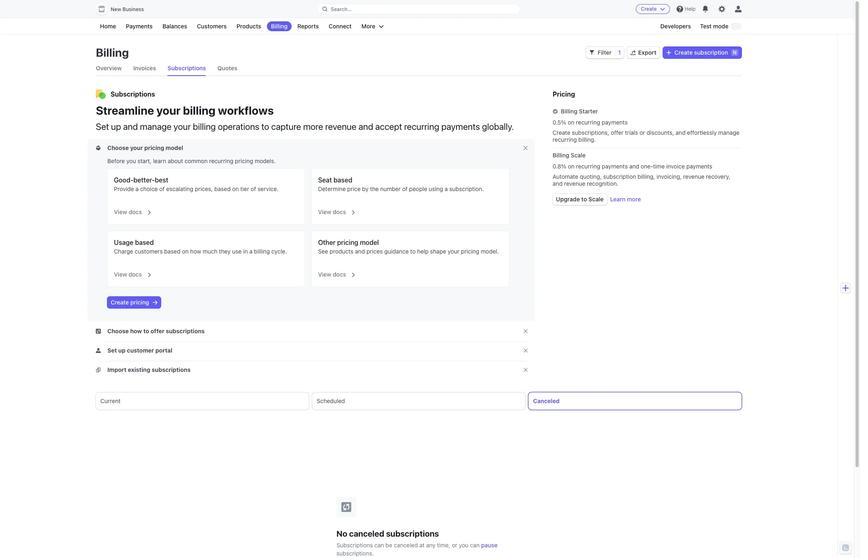 Task type: vqa. For each thing, say whether or not it's contained in the screenshot.
the topmost for
no



Task type: describe. For each thing, give the bounding box(es) containing it.
choose for choose how to offer subscriptions
[[107, 328, 129, 335]]

up inside streamline your billing workflows set up and manage your billing operations to capture more revenue and accept recurring payments globally.
[[111, 121, 121, 132]]

recurring up "subscriptions,"
[[576, 119, 600, 126]]

choose your pricing model button
[[96, 144, 185, 152]]

on inside "billing scale 0.8% on recurring payments and one-time invoice payments automate quoting, subscription billing, invoicing, revenue recovery, and revenue recognition."
[[568, 163, 575, 170]]

manage inside streamline your billing workflows set up and manage your billing operations to capture more revenue and accept recurring payments globally.
[[140, 121, 172, 132]]

connect
[[329, 23, 352, 30]]

choose how to offer subscriptions button
[[96, 327, 206, 336]]

seat
[[318, 176, 332, 184]]

on inside good-better-best provide a choice of escalating prices, based on tier of service.
[[232, 186, 239, 193]]

about
[[168, 158, 183, 165]]

by
[[362, 186, 369, 193]]

shape
[[430, 248, 446, 255]]

time
[[653, 163, 665, 170]]

new business
[[111, 6, 144, 12]]

your inside choose your pricing model dropdown button
[[130, 144, 143, 151]]

price
[[347, 186, 361, 193]]

customers
[[197, 23, 227, 30]]

view for good-better-best
[[114, 209, 127, 216]]

you inside no canceled subscriptions subscriptions can be canceled at any time, or you can pause subscriptions.
[[459, 542, 469, 549]]

pricing up choose how to offer subscriptions "dropdown button"
[[130, 299, 149, 306]]

guidance
[[384, 248, 409, 255]]

workflows
[[218, 104, 274, 117]]

2 can from the left
[[470, 542, 480, 549]]

a inside usage based charge customers based on how much they use in a billing cycle.
[[249, 248, 253, 255]]

1 horizontal spatial revenue
[[564, 180, 585, 187]]

provide
[[114, 186, 134, 193]]

1 of from the left
[[159, 186, 165, 193]]

before you start, learn about common recurring pricing models.
[[107, 158, 276, 165]]

billing starter
[[561, 108, 598, 115]]

usage based charge customers based on how much they use in a billing cycle.
[[114, 239, 287, 255]]

models.
[[255, 158, 276, 165]]

effortlessly
[[687, 129, 717, 136]]

subscriptions,
[[572, 129, 609, 136]]

offer inside "dropdown button"
[[151, 328, 164, 335]]

create inside 0.5% on recurring payments create subscriptions, offer trials or discounts, and effortlessly manage recurring billing.
[[553, 129, 570, 136]]

operations
[[218, 121, 259, 132]]

up inside dropdown button
[[118, 347, 126, 354]]

no canceled subscriptions subscriptions can be canceled at any time, or you can pause subscriptions.
[[337, 529, 498, 557]]

docs for model
[[333, 271, 346, 278]]

prices
[[367, 248, 383, 255]]

good-
[[114, 176, 133, 184]]

tab list containing overview
[[96, 61, 742, 76]]

search…
[[331, 6, 352, 12]]

payments up recognition.
[[602, 163, 628, 170]]

subscriptions for no
[[386, 529, 439, 539]]

invoices
[[133, 65, 156, 72]]

pricing inside dropdown button
[[144, 144, 164, 151]]

upgrade to scale
[[556, 196, 604, 203]]

1 horizontal spatial more
[[627, 196, 641, 203]]

and inside other pricing model see products and prices guidance to help shape your pricing model.
[[355, 248, 365, 255]]

Search… text field
[[318, 4, 520, 14]]

upgrade
[[556, 196, 580, 203]]

view docs for good-
[[114, 209, 142, 216]]

invoice
[[666, 163, 685, 170]]

to inside other pricing model see products and prices guidance to help shape your pricing model.
[[410, 248, 416, 255]]

more inside streamline your billing workflows set up and manage your billing operations to capture more revenue and accept recurring payments globally.
[[303, 121, 323, 132]]

manage inside 0.5% on recurring payments create subscriptions, offer trials or discounts, and effortlessly manage recurring billing.
[[718, 129, 740, 136]]

start,
[[138, 158, 151, 165]]

time,
[[437, 542, 450, 549]]

much
[[203, 248, 217, 255]]

new
[[111, 6, 121, 12]]

scheduled button
[[312, 393, 525, 410]]

more
[[362, 23, 375, 30]]

cycle.
[[271, 248, 287, 255]]

streamline
[[96, 104, 154, 117]]

docs for best
[[129, 209, 142, 216]]

any
[[426, 542, 436, 549]]

recurring inside "billing scale 0.8% on recurring payments and one-time invoice payments automate quoting, subscription billing, invoicing, revenue recovery, and revenue recognition."
[[576, 163, 600, 170]]

canceled button
[[529, 393, 742, 410]]

pricing
[[553, 91, 575, 98]]

pause
[[481, 542, 498, 549]]

svg image for import existing subscriptions
[[96, 368, 101, 373]]

pricing up products
[[337, 239, 358, 246]]

and inside 0.5% on recurring payments create subscriptions, offer trials or discounts, and effortlessly manage recurring billing.
[[676, 129, 686, 136]]

1 can from the left
[[374, 542, 384, 549]]

1 vertical spatial billing
[[193, 121, 216, 132]]

existing
[[128, 367, 150, 374]]

better-
[[133, 176, 155, 184]]

payments inside 0.5% on recurring payments create subscriptions, offer trials or discounts, and effortlessly manage recurring billing.
[[602, 119, 628, 126]]

a inside seat based determine price by the number of people using a subscription.
[[445, 186, 448, 193]]

number
[[380, 186, 401, 193]]

svg image for choose your pricing model
[[96, 146, 101, 151]]

n
[[733, 49, 737, 56]]

current button
[[96, 393, 309, 410]]

no
[[337, 529, 347, 539]]

billing.
[[578, 136, 596, 143]]

docs for charge
[[129, 271, 142, 278]]

recovery,
[[706, 173, 730, 180]]

reports link
[[293, 21, 323, 31]]

view docs button for seat
[[313, 203, 356, 218]]

learn more link
[[610, 195, 641, 204]]

use
[[232, 248, 242, 255]]

svg image for choose how to offer subscriptions
[[96, 329, 101, 334]]

test
[[700, 23, 712, 30]]

import existing subscriptions
[[107, 367, 191, 374]]

filter
[[598, 49, 612, 56]]

subscription.
[[449, 186, 484, 193]]

billing up 0.5%
[[561, 108, 578, 115]]

or inside no canceled subscriptions subscriptions can be canceled at any time, or you can pause subscriptions.
[[452, 542, 457, 549]]

invoicing,
[[657, 173, 682, 180]]

pause link
[[481, 542, 498, 550]]

0 vertical spatial subscription
[[694, 49, 728, 56]]

people
[[409, 186, 427, 193]]

recognition.
[[587, 180, 619, 187]]

at
[[420, 542, 425, 549]]

and down streamline
[[123, 121, 138, 132]]

tab list containing current
[[96, 393, 742, 410]]

choose your pricing model
[[107, 144, 183, 151]]

home
[[100, 23, 116, 30]]

before
[[107, 158, 125, 165]]

they
[[219, 248, 231, 255]]

more button
[[357, 21, 388, 31]]

model inside other pricing model see products and prices guidance to help shape your pricing model.
[[360, 239, 379, 246]]

Search… search field
[[318, 4, 520, 14]]

the
[[370, 186, 379, 193]]

scale inside "billing scale 0.8% on recurring payments and one-time invoice payments automate quoting, subscription billing, invoicing, revenue recovery, and revenue recognition."
[[571, 152, 586, 159]]

test mode
[[700, 23, 729, 30]]

on inside 0.5% on recurring payments create subscriptions, offer trials or discounts, and effortlessly manage recurring billing.
[[568, 119, 575, 126]]

set up customer portal
[[107, 347, 172, 354]]

set inside dropdown button
[[107, 347, 117, 354]]

recurring down 0.5%
[[553, 136, 577, 143]]

payments inside streamline your billing workflows set up and manage your billing operations to capture more revenue and accept recurring payments globally.
[[441, 121, 480, 132]]

in
[[243, 248, 248, 255]]

other pricing model see products and prices guidance to help shape your pricing model.
[[318, 239, 499, 255]]

to inside "dropdown button"
[[143, 328, 149, 335]]

tier
[[240, 186, 249, 193]]

developers link
[[656, 21, 695, 31]]

view docs button for good-
[[109, 203, 152, 218]]



Task type: locate. For each thing, give the bounding box(es) containing it.
1 horizontal spatial of
[[251, 186, 256, 193]]

to inside streamline your billing workflows set up and manage your billing operations to capture more revenue and accept recurring payments globally.
[[261, 121, 269, 132]]

3 of from the left
[[402, 186, 408, 193]]

on left much
[[182, 248, 189, 255]]

0 vertical spatial canceled
[[349, 529, 384, 539]]

and down 0.8%
[[553, 180, 563, 187]]

0 vertical spatial scale
[[571, 152, 586, 159]]

1 svg image from the top
[[96, 348, 101, 353]]

view down the 'determine'
[[318, 209, 331, 216]]

1 vertical spatial more
[[627, 196, 641, 203]]

to left help
[[410, 248, 416, 255]]

determine
[[318, 186, 346, 193]]

1 vertical spatial scale
[[589, 196, 604, 203]]

set down streamline
[[96, 121, 109, 132]]

and left accept
[[359, 121, 373, 132]]

subscriptions down portal
[[152, 367, 191, 374]]

set up import
[[107, 347, 117, 354]]

products
[[237, 23, 261, 30]]

subscriptions
[[168, 65, 206, 72], [111, 91, 155, 98], [337, 542, 373, 549]]

0 horizontal spatial or
[[452, 542, 457, 549]]

discounts,
[[647, 129, 674, 136]]

0 vertical spatial model
[[166, 144, 183, 151]]

to right upgrade at the right of the page
[[581, 196, 587, 203]]

0 horizontal spatial model
[[166, 144, 183, 151]]

customers
[[135, 248, 163, 255]]

0 vertical spatial set
[[96, 121, 109, 132]]

0 vertical spatial how
[[190, 248, 201, 255]]

0 vertical spatial billing
[[183, 104, 216, 117]]

on right 0.8%
[[568, 163, 575, 170]]

2 svg image from the top
[[96, 368, 101, 373]]

usage
[[114, 239, 133, 246]]

create for create subscription
[[675, 49, 693, 56]]

export
[[638, 49, 657, 56]]

docs for determine
[[333, 209, 346, 216]]

on inside usage based charge customers based on how much they use in a billing cycle.
[[182, 248, 189, 255]]

view for usage based
[[114, 271, 127, 278]]

and left one- at right
[[629, 163, 639, 170]]

revenue inside streamline your billing workflows set up and manage your billing operations to capture more revenue and accept recurring payments globally.
[[325, 121, 356, 132]]

of down best
[[159, 186, 165, 193]]

svg image for create pricing
[[152, 300, 157, 305]]

offer inside 0.5% on recurring payments create subscriptions, offer trials or discounts, and effortlessly manage recurring billing.
[[611, 129, 624, 136]]

how up the set up customer portal dropdown button
[[130, 328, 142, 335]]

developers
[[660, 23, 691, 30]]

create inside button
[[641, 6, 657, 12]]

1 horizontal spatial model
[[360, 239, 379, 246]]

0 vertical spatial more
[[303, 121, 323, 132]]

balances
[[163, 23, 187, 30]]

based inside seat based determine price by the number of people using a subscription.
[[334, 176, 352, 184]]

1 horizontal spatial canceled
[[394, 542, 418, 549]]

create button
[[636, 4, 670, 14]]

canceled up subscriptions.
[[349, 529, 384, 539]]

0 horizontal spatial scale
[[571, 152, 586, 159]]

manage right effortlessly
[[718, 129, 740, 136]]

view docs for other
[[318, 271, 346, 278]]

notifications image
[[702, 6, 709, 12]]

view down charge at the top of the page
[[114, 271, 127, 278]]

your inside other pricing model see products and prices guidance to help shape your pricing model.
[[448, 248, 460, 255]]

view docs button down charge at the top of the page
[[109, 266, 152, 281]]

other
[[318, 239, 336, 246]]

how left much
[[190, 248, 201, 255]]

1 vertical spatial choose
[[107, 328, 129, 335]]

you left start, on the top left of page
[[126, 158, 136, 165]]

more right learn
[[627, 196, 641, 203]]

quoting,
[[580, 173, 602, 180]]

subscriptions up the at
[[386, 529, 439, 539]]

billing left the reports
[[271, 23, 288, 30]]

products
[[330, 248, 354, 255]]

0 horizontal spatial can
[[374, 542, 384, 549]]

2 vertical spatial billing
[[254, 248, 270, 255]]

0.8%
[[553, 163, 566, 170]]

0 vertical spatial svg image
[[96, 348, 101, 353]]

how inside usage based charge customers based on how much they use in a billing cycle.
[[190, 248, 201, 255]]

svg image inside import existing subscriptions dropdown button
[[96, 368, 101, 373]]

view down see
[[318, 271, 331, 278]]

be
[[386, 542, 392, 549]]

1 horizontal spatial how
[[190, 248, 201, 255]]

prices,
[[195, 186, 213, 193]]

of left people
[[402, 186, 408, 193]]

a down better-
[[136, 186, 139, 193]]

billing inside usage based charge customers based on how much they use in a billing cycle.
[[254, 248, 270, 255]]

1 vertical spatial canceled
[[394, 542, 418, 549]]

1 horizontal spatial manage
[[718, 129, 740, 136]]

based inside good-better-best provide a choice of escalating prices, based on tier of service.
[[214, 186, 231, 193]]

streamline your billing workflows set up and manage your billing operations to capture more revenue and accept recurring payments globally.
[[96, 104, 514, 132]]

view docs button for other
[[313, 266, 356, 281]]

subscription up learn
[[603, 173, 636, 180]]

you right time,
[[459, 542, 469, 549]]

1 vertical spatial offer
[[151, 328, 164, 335]]

up
[[111, 121, 121, 132], [118, 347, 126, 354]]

based up price
[[334, 176, 352, 184]]

to left the capture
[[261, 121, 269, 132]]

create pricing
[[111, 299, 149, 306]]

1 horizontal spatial can
[[470, 542, 480, 549]]

1 choose from the top
[[107, 144, 129, 151]]

subscription inside "billing scale 0.8% on recurring payments and one-time invoice payments automate quoting, subscription billing, invoicing, revenue recovery, and revenue recognition."
[[603, 173, 636, 180]]

a
[[136, 186, 139, 193], [445, 186, 448, 193], [249, 248, 253, 255]]

1 vertical spatial subscriptions
[[152, 367, 191, 374]]

subscription
[[694, 49, 728, 56], [603, 173, 636, 180]]

on right 0.5%
[[568, 119, 575, 126]]

docs down the provide
[[129, 209, 142, 216]]

based up customers
[[135, 239, 154, 246]]

0 horizontal spatial more
[[303, 121, 323, 132]]

1 horizontal spatial scale
[[589, 196, 604, 203]]

svg image inside choose your pricing model dropdown button
[[96, 146, 101, 151]]

on
[[568, 119, 575, 126], [568, 163, 575, 170], [232, 186, 239, 193], [182, 248, 189, 255]]

business
[[123, 6, 144, 12]]

view docs button down the 'determine'
[[313, 203, 356, 218]]

or right trials
[[640, 129, 645, 136]]

upgrade to scale button
[[553, 194, 607, 205]]

to
[[261, 121, 269, 132], [581, 196, 587, 203], [410, 248, 416, 255], [143, 328, 149, 335]]

1 vertical spatial svg image
[[96, 368, 101, 373]]

1 vertical spatial subscriptions
[[111, 91, 155, 98]]

or inside 0.5% on recurring payments create subscriptions, offer trials or discounts, and effortlessly manage recurring billing.
[[640, 129, 645, 136]]

create for create pricing
[[111, 299, 129, 306]]

based right prices,
[[214, 186, 231, 193]]

subscriptions inside no canceled subscriptions subscriptions can be canceled at any time, or you can pause subscriptions.
[[337, 542, 373, 549]]

starter
[[579, 108, 598, 115]]

how inside "dropdown button"
[[130, 328, 142, 335]]

mode
[[713, 23, 729, 30]]

subscription left n
[[694, 49, 728, 56]]

0 horizontal spatial offer
[[151, 328, 164, 335]]

or right time,
[[452, 542, 457, 549]]

svg image
[[96, 348, 101, 353], [96, 368, 101, 373]]

on left tier
[[232, 186, 239, 193]]

1 vertical spatial tab list
[[96, 393, 742, 410]]

0 horizontal spatial subscription
[[603, 173, 636, 180]]

2 horizontal spatial a
[[445, 186, 448, 193]]

docs down charge at the top of the page
[[129, 271, 142, 278]]

svg image inside create pricing link
[[152, 300, 157, 305]]

offer up portal
[[151, 328, 164, 335]]

2 horizontal spatial revenue
[[683, 173, 705, 180]]

view docs button down products
[[313, 266, 356, 281]]

canceled left the at
[[394, 542, 418, 549]]

0 horizontal spatial you
[[126, 158, 136, 165]]

1 tab list from the top
[[96, 61, 742, 76]]

trials
[[625, 129, 638, 136]]

balances link
[[158, 21, 191, 31]]

subscriptions for import
[[152, 367, 191, 374]]

subscriptions up subscriptions.
[[337, 542, 373, 549]]

1 horizontal spatial you
[[459, 542, 469, 549]]

view for seat based
[[318, 209, 331, 216]]

model inside dropdown button
[[166, 144, 183, 151]]

0 horizontal spatial revenue
[[325, 121, 356, 132]]

payments up trials
[[602, 119, 628, 126]]

view docs for usage
[[114, 271, 142, 278]]

2 vertical spatial subscriptions
[[337, 542, 373, 549]]

0 vertical spatial you
[[126, 158, 136, 165]]

svg image inside choose how to offer subscriptions "dropdown button"
[[96, 329, 101, 334]]

1 vertical spatial subscription
[[603, 173, 636, 180]]

choose inside "dropdown button"
[[107, 328, 129, 335]]

of right tier
[[251, 186, 256, 193]]

view docs button for usage
[[109, 266, 152, 281]]

1
[[618, 49, 621, 56]]

reports
[[297, 23, 319, 30]]

choose up the set up customer portal dropdown button
[[107, 328, 129, 335]]

using
[[429, 186, 443, 193]]

portal
[[155, 347, 172, 354]]

can left pause
[[470, 542, 480, 549]]

scale down recognition.
[[589, 196, 604, 203]]

1 vertical spatial you
[[459, 542, 469, 549]]

based right customers
[[164, 248, 180, 255]]

svg image inside the set up customer portal dropdown button
[[96, 348, 101, 353]]

subscriptions up streamline
[[111, 91, 155, 98]]

view docs down the 'determine'
[[318, 209, 346, 216]]

2 tab list from the top
[[96, 393, 742, 410]]

view for other pricing model
[[318, 271, 331, 278]]

0 horizontal spatial of
[[159, 186, 165, 193]]

billing up 0.8%
[[553, 152, 569, 159]]

0 horizontal spatial a
[[136, 186, 139, 193]]

0 vertical spatial or
[[640, 129, 645, 136]]

0 vertical spatial up
[[111, 121, 121, 132]]

quotes link
[[217, 61, 237, 76]]

to inside button
[[581, 196, 587, 203]]

payments up recovery,
[[687, 163, 712, 170]]

1 horizontal spatial offer
[[611, 129, 624, 136]]

up down streamline
[[111, 121, 121, 132]]

svg image for set up customer portal
[[96, 348, 101, 353]]

recurring right the common
[[209, 158, 233, 165]]

choice
[[140, 186, 158, 193]]

2 horizontal spatial of
[[402, 186, 408, 193]]

2 of from the left
[[251, 186, 256, 193]]

or
[[640, 129, 645, 136], [452, 542, 457, 549]]

home link
[[96, 21, 120, 31]]

1 horizontal spatial subscriptions
[[168, 65, 206, 72]]

overview
[[96, 65, 122, 72]]

docs down products
[[333, 271, 346, 278]]

pricing up learn
[[144, 144, 164, 151]]

0 vertical spatial offer
[[611, 129, 624, 136]]

model up prices on the top of the page
[[360, 239, 379, 246]]

0 vertical spatial tab list
[[96, 61, 742, 76]]

set
[[96, 121, 109, 132], [107, 347, 117, 354]]

connect link
[[325, 21, 356, 31]]

subscriptions inside no canceled subscriptions subscriptions can be canceled at any time, or you can pause subscriptions.
[[386, 529, 439, 539]]

how
[[190, 248, 201, 255], [130, 328, 142, 335]]

you
[[126, 158, 136, 165], [459, 542, 469, 549]]

billing inside "billing scale 0.8% on recurring payments and one-time invoice payments automate quoting, subscription billing, invoicing, revenue recovery, and revenue recognition."
[[553, 152, 569, 159]]

charge
[[114, 248, 133, 255]]

globally.
[[482, 121, 514, 132]]

good-better-best provide a choice of escalating prices, based on tier of service.
[[114, 176, 278, 193]]

seat based determine price by the number of people using a subscription.
[[318, 176, 484, 193]]

of
[[159, 186, 165, 193], [251, 186, 256, 193], [402, 186, 408, 193]]

recurring right accept
[[404, 121, 439, 132]]

and
[[123, 121, 138, 132], [359, 121, 373, 132], [676, 129, 686, 136], [629, 163, 639, 170], [553, 180, 563, 187], [355, 248, 365, 255]]

a inside good-better-best provide a choice of escalating prices, based on tier of service.
[[136, 186, 139, 193]]

view docs down see
[[318, 271, 346, 278]]

docs down the 'determine'
[[333, 209, 346, 216]]

scale inside upgrade to scale button
[[589, 196, 604, 203]]

manage up the 'choose your pricing model'
[[140, 121, 172, 132]]

set inside streamline your billing workflows set up and manage your billing operations to capture more revenue and accept recurring payments globally.
[[96, 121, 109, 132]]

svg image
[[590, 50, 595, 55], [666, 50, 671, 55], [96, 146, 101, 151], [152, 300, 157, 305], [96, 329, 101, 334]]

2 vertical spatial subscriptions
[[386, 529, 439, 539]]

1 vertical spatial model
[[360, 239, 379, 246]]

choose inside dropdown button
[[107, 144, 129, 151]]

scale
[[571, 152, 586, 159], [589, 196, 604, 203]]

subscriptions up portal
[[166, 328, 205, 335]]

a right in
[[249, 248, 253, 255]]

more right the capture
[[303, 121, 323, 132]]

1 horizontal spatial subscription
[[694, 49, 728, 56]]

scale down 'billing.'
[[571, 152, 586, 159]]

canceled
[[533, 398, 560, 405]]

pricing left the model.
[[461, 248, 479, 255]]

learn
[[610, 196, 626, 203]]

offer left trials
[[611, 129, 624, 136]]

recurring inside streamline your billing workflows set up and manage your billing operations to capture more revenue and accept recurring payments globally.
[[404, 121, 439, 132]]

0 horizontal spatial how
[[130, 328, 142, 335]]

payments left globally.
[[441, 121, 480, 132]]

billing
[[183, 104, 216, 117], [193, 121, 216, 132], [254, 248, 270, 255]]

manage
[[140, 121, 172, 132], [718, 129, 740, 136]]

payments
[[126, 23, 153, 30]]

create pricing link
[[107, 297, 161, 309]]

more
[[303, 121, 323, 132], [627, 196, 641, 203]]

can left "be"
[[374, 542, 384, 549]]

model up about
[[166, 144, 183, 151]]

capture
[[271, 121, 301, 132]]

help
[[417, 248, 429, 255]]

scheduled
[[317, 398, 345, 405]]

view docs for seat
[[318, 209, 346, 216]]

subscriptions left quotes
[[168, 65, 206, 72]]

view docs
[[114, 209, 142, 216], [318, 209, 346, 216], [114, 271, 142, 278], [318, 271, 346, 278]]

up left customer
[[118, 347, 126, 354]]

recurring up quoting,
[[576, 163, 600, 170]]

and right the discounts, at the right of page
[[676, 129, 686, 136]]

subscriptions
[[166, 328, 205, 335], [152, 367, 191, 374], [386, 529, 439, 539]]

0 vertical spatial subscriptions
[[168, 65, 206, 72]]

create for create
[[641, 6, 657, 12]]

0 vertical spatial subscriptions
[[166, 328, 205, 335]]

1 horizontal spatial a
[[249, 248, 253, 255]]

view down the provide
[[114, 209, 127, 216]]

subscriptions inside "dropdown button"
[[166, 328, 205, 335]]

of inside seat based determine price by the number of people using a subscription.
[[402, 186, 408, 193]]

a right using
[[445, 186, 448, 193]]

one-
[[641, 163, 653, 170]]

1 vertical spatial up
[[118, 347, 126, 354]]

1 horizontal spatial or
[[640, 129, 645, 136]]

1 vertical spatial how
[[130, 328, 142, 335]]

1 vertical spatial set
[[107, 347, 117, 354]]

billing up overview
[[96, 46, 129, 59]]

choose how to offer subscriptions
[[107, 328, 205, 335]]

choose up before
[[107, 144, 129, 151]]

view docs down the provide
[[114, 209, 142, 216]]

view docs button down the provide
[[109, 203, 152, 218]]

0 horizontal spatial manage
[[140, 121, 172, 132]]

2 horizontal spatial subscriptions
[[337, 542, 373, 549]]

0 horizontal spatial canceled
[[349, 529, 384, 539]]

0 horizontal spatial subscriptions
[[111, 91, 155, 98]]

0 vertical spatial choose
[[107, 144, 129, 151]]

current
[[100, 398, 121, 405]]

model.
[[481, 248, 499, 255]]

to up customer
[[143, 328, 149, 335]]

subscriptions inside dropdown button
[[152, 367, 191, 374]]

import
[[107, 367, 126, 374]]

view docs button
[[109, 203, 152, 218], [313, 203, 356, 218], [109, 266, 152, 281], [313, 266, 356, 281]]

pricing
[[144, 144, 164, 151], [235, 158, 253, 165], [337, 239, 358, 246], [461, 248, 479, 255], [130, 299, 149, 306]]

1 vertical spatial or
[[452, 542, 457, 549]]

tab list
[[96, 61, 742, 76], [96, 393, 742, 410]]

choose for choose your pricing model
[[107, 144, 129, 151]]

offer
[[611, 129, 624, 136], [151, 328, 164, 335]]

view docs down charge at the top of the page
[[114, 271, 142, 278]]

2 choose from the top
[[107, 328, 129, 335]]

pricing left models.
[[235, 158, 253, 165]]

and left prices on the top of the page
[[355, 248, 365, 255]]



